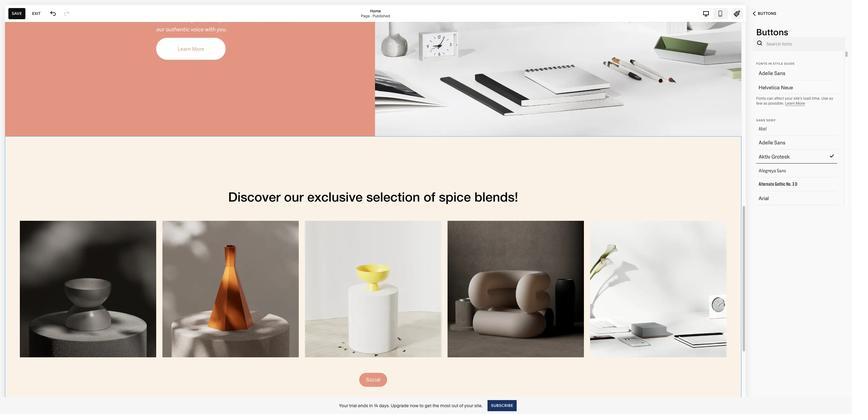 Task type: locate. For each thing, give the bounding box(es) containing it.
0 horizontal spatial your
[[465, 403, 474, 409]]

sans
[[757, 119, 766, 122]]

fonts
[[757, 62, 768, 65], [757, 96, 767, 101]]

in left "style"
[[769, 62, 773, 65]]

fonts left "style"
[[757, 62, 768, 65]]

1 horizontal spatial in
[[769, 62, 773, 65]]

fonts for fonts in style guide
[[757, 62, 768, 65]]

in left 14
[[369, 403, 373, 409]]

learn more
[[786, 101, 806, 106]]

adelle sans image
[[752, 68, 834, 79], [752, 138, 834, 149]]

your inside the fonts can affect your site's load time. use as few as possible.
[[785, 96, 793, 101]]

as right few
[[764, 101, 768, 106]]

your
[[339, 403, 348, 409]]

0 vertical spatial your
[[785, 96, 793, 101]]

can
[[767, 96, 774, 101]]

home
[[370, 9, 381, 13]]

1 vertical spatial adelle sans image
[[752, 138, 834, 149]]

0 vertical spatial adelle sans image
[[752, 68, 834, 79]]

0 vertical spatial fonts
[[757, 62, 768, 65]]

save button
[[8, 8, 25, 19]]

1 vertical spatial buttons
[[757, 27, 789, 38]]

adelle sans image down the guide
[[752, 68, 834, 79]]

Search fonts text field
[[767, 37, 842, 51]]

in
[[769, 62, 773, 65], [369, 403, 373, 409]]

row group
[[750, 51, 845, 415]]

buttons
[[758, 11, 777, 16], [757, 27, 789, 38]]

1 fonts from the top
[[757, 62, 768, 65]]

few
[[757, 101, 763, 106]]

learn more link
[[786, 101, 806, 106]]

1 vertical spatial as
[[764, 101, 768, 106]]

your up 'learn'
[[785, 96, 793, 101]]

0 vertical spatial buttons
[[758, 11, 777, 16]]

subscribe button
[[488, 401, 517, 412]]

buttons button
[[747, 7, 784, 20]]

your right of
[[465, 403, 474, 409]]

your
[[785, 96, 793, 101], [465, 403, 474, 409]]

buttons inside button
[[758, 11, 777, 16]]

as right use
[[830, 96, 834, 101]]

fonts inside the fonts can affect your site's load time. use as few as possible.
[[757, 96, 767, 101]]

2 adelle sans image from the top
[[752, 138, 834, 149]]

more
[[796, 101, 806, 106]]

0 horizontal spatial as
[[764, 101, 768, 106]]

2 fonts from the top
[[757, 96, 767, 101]]

1 horizontal spatial as
[[830, 96, 834, 101]]

fonts up few
[[757, 96, 767, 101]]

1 horizontal spatial your
[[785, 96, 793, 101]]

now
[[410, 403, 419, 409]]

adelle sans image down abel "image"
[[752, 138, 834, 149]]

1 vertical spatial fonts
[[757, 96, 767, 101]]

of
[[460, 403, 464, 409]]

site.
[[475, 403, 483, 409]]

tab list
[[699, 9, 728, 18]]

upgrade
[[391, 403, 409, 409]]

0 vertical spatial in
[[769, 62, 773, 65]]

sans serif
[[757, 119, 776, 122]]

days.
[[379, 403, 390, 409]]

aktiv grotesk image
[[752, 152, 834, 163]]

row group containing fonts can affect your site's load time. use as few as possible.
[[750, 51, 845, 415]]

0 vertical spatial as
[[830, 96, 834, 101]]

get
[[425, 403, 432, 409]]

most
[[440, 403, 451, 409]]

as
[[830, 96, 834, 101], [764, 101, 768, 106]]

1 vertical spatial in
[[369, 403, 373, 409]]



Task type: describe. For each thing, give the bounding box(es) containing it.
fonts can affect your site's load time. use as few as possible.
[[757, 96, 834, 106]]

0 horizontal spatial in
[[369, 403, 373, 409]]

home page · published
[[361, 9, 390, 18]]

style
[[773, 62, 784, 65]]

page
[[361, 13, 370, 18]]

helvetica neue image
[[752, 82, 834, 93]]

ends
[[358, 403, 368, 409]]

subscribe
[[491, 404, 513, 408]]

fonts in style guide
[[757, 62, 795, 65]]

1 vertical spatial your
[[465, 403, 474, 409]]

1 adelle sans image from the top
[[752, 68, 834, 79]]

·
[[371, 13, 372, 18]]

the
[[433, 403, 439, 409]]

your trial ends in 14 days. upgrade now to get the most out of your site.
[[339, 403, 483, 409]]

published
[[373, 13, 390, 18]]

trial
[[349, 403, 357, 409]]

save
[[12, 11, 22, 16]]

time.
[[812, 96, 821, 101]]

possible.
[[769, 101, 785, 106]]

serif
[[767, 119, 776, 122]]

to
[[420, 403, 424, 409]]

alternate gothic no. 3 d image
[[752, 180, 834, 191]]

abel image
[[752, 124, 834, 135]]

fonts for fonts can affect your site's load time. use as few as possible.
[[757, 96, 767, 101]]

exit
[[32, 11, 41, 16]]

affect
[[775, 96, 785, 101]]

out
[[452, 403, 459, 409]]

guide
[[785, 62, 795, 65]]

site's
[[794, 96, 803, 101]]

arial image
[[752, 194, 834, 205]]

exit button
[[29, 8, 44, 19]]

learn
[[786, 101, 795, 106]]

alegreya sans image
[[752, 166, 834, 177]]

use
[[822, 96, 829, 101]]

14
[[374, 403, 378, 409]]

load
[[804, 96, 812, 101]]

in inside row group
[[769, 62, 773, 65]]



Task type: vqa. For each thing, say whether or not it's contained in the screenshot.
Line Height RANGE FIELD
no



